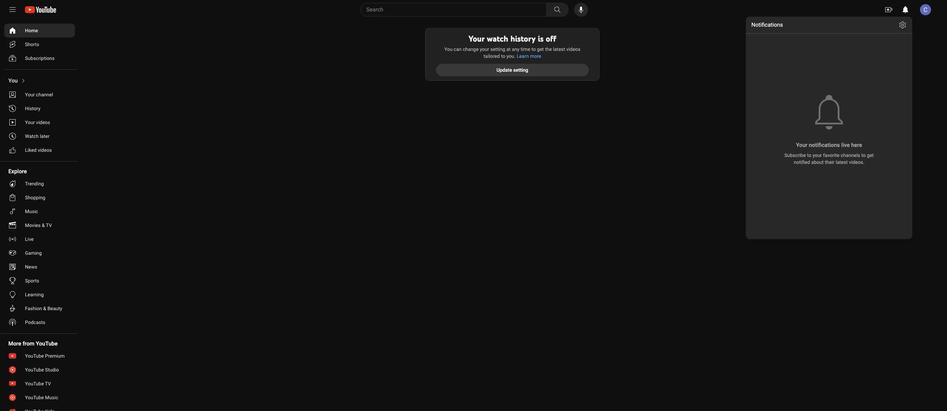 Task type: describe. For each thing, give the bounding box(es) containing it.
youtube up the youtube premium
[[36, 341, 58, 347]]

you.
[[507, 53, 516, 59]]

& for tv
[[42, 223, 45, 228]]

update
[[497, 67, 512, 73]]

youtube premium
[[25, 354, 65, 359]]

channel
[[36, 92, 53, 98]]

trending
[[25, 181, 44, 187]]

the
[[545, 47, 552, 52]]

videos for liked videos
[[38, 148, 52, 153]]

news
[[25, 264, 37, 270]]

notifications
[[752, 22, 783, 28]]

your for your videos
[[25, 120, 35, 125]]

get inside subscribe to your favorite channels to get notified about their latest videos.
[[867, 153, 874, 158]]

youtube for tv
[[25, 381, 44, 387]]

1 vertical spatial music
[[45, 395, 58, 401]]

update setting button
[[436, 64, 589, 76]]

youtube studio
[[25, 368, 59, 373]]

your watch history is off
[[469, 34, 557, 44]]

your notifications live here
[[797, 142, 863, 149]]

notified
[[794, 160, 811, 165]]

can
[[454, 47, 462, 52]]

about
[[812, 160, 824, 165]]

you can change your setting at any time to get the latest videos tailored to you.
[[445, 47, 581, 59]]

to up notified at the top right of page
[[808, 153, 812, 158]]

gaming
[[25, 251, 42, 256]]

podcasts
[[25, 320, 45, 326]]

learn more
[[517, 53, 542, 59]]

explore
[[8, 168, 27, 175]]

to up the more
[[532, 47, 536, 52]]

home
[[25, 28, 38, 33]]

you for you
[[8, 77, 18, 84]]

youtube music
[[25, 395, 58, 401]]

movies
[[25, 223, 41, 228]]

& for beauty
[[43, 306, 46, 312]]

0 horizontal spatial music
[[25, 209, 38, 215]]

update setting
[[497, 67, 529, 73]]

to up videos.
[[862, 153, 866, 158]]

get inside you can change your setting at any time to get the latest videos tailored to you.
[[537, 47, 544, 52]]

your for your notifications live here
[[797, 142, 808, 149]]

1 vertical spatial tv
[[45, 381, 51, 387]]

your for your channel
[[25, 92, 35, 98]]

notifications
[[809, 142, 840, 149]]

youtube tv
[[25, 381, 51, 387]]

live
[[25, 237, 34, 242]]

videos inside you can change your setting at any time to get the latest videos tailored to you.
[[567, 47, 581, 52]]

at
[[507, 47, 511, 52]]

learn more link
[[517, 53, 542, 60]]

learn
[[517, 53, 529, 59]]

your inside subscribe to your favorite channels to get notified about their latest videos.
[[813, 153, 822, 158]]



Task type: vqa. For each thing, say whether or not it's contained in the screenshot.
More about this channel link
no



Task type: locate. For each thing, give the bounding box(es) containing it.
&
[[42, 223, 45, 228], [43, 306, 46, 312]]

watch
[[487, 34, 508, 44]]

shorts
[[25, 42, 39, 47]]

get
[[537, 47, 544, 52], [867, 153, 874, 158]]

0 vertical spatial tv
[[46, 223, 52, 228]]

podcasts link
[[4, 316, 75, 330], [4, 316, 75, 330]]

time
[[521, 47, 531, 52]]

1 horizontal spatial you
[[445, 47, 453, 52]]

1 vertical spatial you
[[8, 77, 18, 84]]

watch
[[25, 134, 39, 139]]

movies & tv link
[[4, 219, 75, 233], [4, 219, 75, 233]]

setting up tailored
[[491, 47, 505, 52]]

youtube tv link
[[4, 377, 75, 391], [4, 377, 75, 391]]

more
[[530, 53, 542, 59]]

sports link
[[4, 274, 75, 288], [4, 274, 75, 288]]

videos.
[[849, 160, 865, 165]]

0 vertical spatial get
[[537, 47, 544, 52]]

their
[[825, 160, 835, 165]]

subscriptions
[[25, 56, 55, 61]]

0 vertical spatial setting
[[491, 47, 505, 52]]

history
[[25, 106, 40, 111]]

you link
[[4, 74, 75, 88], [4, 74, 75, 88]]

0 vertical spatial you
[[445, 47, 453, 52]]

you
[[445, 47, 453, 52], [8, 77, 18, 84]]

setting
[[491, 47, 505, 52], [514, 67, 529, 73]]

learning
[[25, 292, 44, 298]]

change
[[463, 47, 479, 52]]

0 horizontal spatial get
[[537, 47, 544, 52]]

0 vertical spatial videos
[[567, 47, 581, 52]]

1 vertical spatial setting
[[514, 67, 529, 73]]

youtube studio link
[[4, 363, 75, 377], [4, 363, 75, 377]]

& left beauty
[[43, 306, 46, 312]]

Search text field
[[367, 5, 545, 14]]

videos for your videos
[[36, 120, 50, 125]]

tv down studio
[[45, 381, 51, 387]]

latest down channels
[[836, 160, 848, 165]]

fashion & beauty
[[25, 306, 62, 312]]

music
[[25, 209, 38, 215], [45, 395, 58, 401]]

youtube up youtube tv
[[25, 368, 44, 373]]

your up tailored
[[480, 47, 489, 52]]

live
[[842, 142, 850, 149]]

1 vertical spatial get
[[867, 153, 874, 158]]

channels
[[841, 153, 861, 158]]

1 horizontal spatial get
[[867, 153, 874, 158]]

1 vertical spatial videos
[[36, 120, 50, 125]]

off
[[546, 34, 557, 44]]

get left the at top
[[537, 47, 544, 52]]

is
[[538, 34, 544, 44]]

0 vertical spatial &
[[42, 223, 45, 228]]

you for you can change your setting at any time to get the latest videos tailored to you.
[[445, 47, 453, 52]]

favorite
[[824, 153, 840, 158]]

you inside you can change your setting at any time to get the latest videos tailored to you.
[[445, 47, 453, 52]]

tv right movies
[[46, 223, 52, 228]]

here
[[852, 142, 863, 149]]

setting inside you can change your setting at any time to get the latest videos tailored to you.
[[491, 47, 505, 52]]

to left you.
[[501, 53, 506, 59]]

fashion & beauty link
[[4, 302, 75, 316], [4, 302, 75, 316]]

fashion
[[25, 306, 42, 312]]

studio
[[45, 368, 59, 373]]

beauty
[[47, 306, 62, 312]]

watch later link
[[4, 129, 75, 143], [4, 129, 75, 143]]

your
[[469, 34, 485, 44], [25, 92, 35, 98], [25, 120, 35, 125], [797, 142, 808, 149]]

1 horizontal spatial setting
[[514, 67, 529, 73]]

tv
[[46, 223, 52, 228], [45, 381, 51, 387]]

youtube for studio
[[25, 368, 44, 373]]

1 horizontal spatial your
[[813, 153, 822, 158]]

premium
[[45, 354, 65, 359]]

0 vertical spatial music
[[25, 209, 38, 215]]

None search field
[[348, 3, 570, 17]]

setting down learn
[[514, 67, 529, 73]]

your up history
[[25, 92, 35, 98]]

1 vertical spatial your
[[813, 153, 822, 158]]

learning link
[[4, 288, 75, 302], [4, 288, 75, 302]]

liked videos
[[25, 148, 52, 153]]

0 vertical spatial latest
[[553, 47, 565, 52]]

watch later
[[25, 134, 50, 139]]

sports
[[25, 278, 39, 284]]

latest right the at top
[[553, 47, 565, 52]]

history link
[[4, 102, 75, 116], [4, 102, 75, 116]]

your channel
[[25, 92, 53, 98]]

movies & tv
[[25, 223, 52, 228]]

get right channels
[[867, 153, 874, 158]]

liked
[[25, 148, 37, 153]]

your up change
[[469, 34, 485, 44]]

2 vertical spatial videos
[[38, 148, 52, 153]]

music down youtube tv
[[45, 395, 58, 401]]

Update setting text field
[[497, 67, 529, 73]]

setting inside button
[[514, 67, 529, 73]]

music link
[[4, 205, 75, 219], [4, 205, 75, 219]]

liked videos link
[[4, 143, 75, 157], [4, 143, 75, 157]]

1 horizontal spatial music
[[45, 395, 58, 401]]

latest
[[553, 47, 565, 52], [836, 160, 848, 165]]

youtube for premium
[[25, 354, 44, 359]]

0 horizontal spatial setting
[[491, 47, 505, 52]]

later
[[40, 134, 50, 139]]

videos down the later
[[38, 148, 52, 153]]

1 vertical spatial latest
[[836, 160, 848, 165]]

tailored
[[484, 53, 500, 59]]

1 vertical spatial &
[[43, 306, 46, 312]]

youtube up youtube music on the bottom of the page
[[25, 381, 44, 387]]

youtube music link
[[4, 391, 75, 405], [4, 391, 75, 405]]

more
[[8, 341, 21, 347]]

videos right the at top
[[567, 47, 581, 52]]

subscriptions link
[[4, 51, 75, 65], [4, 51, 75, 65]]

1 horizontal spatial latest
[[836, 160, 848, 165]]

youtube premium link
[[4, 350, 75, 363], [4, 350, 75, 363]]

0 horizontal spatial latest
[[553, 47, 565, 52]]

home link
[[4, 24, 75, 37], [4, 24, 75, 37]]

shorts link
[[4, 37, 75, 51], [4, 37, 75, 51]]

your inside you can change your setting at any time to get the latest videos tailored to you.
[[480, 47, 489, 52]]

0 vertical spatial your
[[480, 47, 489, 52]]

your up about
[[813, 153, 822, 158]]

live link
[[4, 233, 75, 246], [4, 233, 75, 246]]

youtube down youtube tv
[[25, 395, 44, 401]]

from
[[23, 341, 34, 347]]

0 horizontal spatial your
[[480, 47, 489, 52]]

subscribe to your favorite channels to get notified about their latest videos.
[[785, 153, 875, 165]]

youtube down the more from youtube
[[25, 354, 44, 359]]

your videos link
[[4, 116, 75, 129], [4, 116, 75, 129]]

trending link
[[4, 177, 75, 191], [4, 177, 75, 191]]

news link
[[4, 260, 75, 274], [4, 260, 75, 274]]

your
[[480, 47, 489, 52], [813, 153, 822, 158]]

your videos
[[25, 120, 50, 125]]

more from youtube
[[8, 341, 58, 347]]

videos up the later
[[36, 120, 50, 125]]

history
[[511, 34, 536, 44]]

your for your watch history is off
[[469, 34, 485, 44]]

music up movies
[[25, 209, 38, 215]]

gaming link
[[4, 246, 75, 260], [4, 246, 75, 260]]

videos
[[567, 47, 581, 52], [36, 120, 50, 125], [38, 148, 52, 153]]

your up the watch
[[25, 120, 35, 125]]

latest inside you can change your setting at any time to get the latest videos tailored to you.
[[553, 47, 565, 52]]

latest inside subscribe to your favorite channels to get notified about their latest videos.
[[836, 160, 848, 165]]

& right movies
[[42, 223, 45, 228]]

shopping
[[25, 195, 45, 201]]

avatar image image
[[921, 4, 932, 15]]

youtube for music
[[25, 395, 44, 401]]

0 horizontal spatial you
[[8, 77, 18, 84]]

any
[[512, 47, 520, 52]]

to
[[532, 47, 536, 52], [501, 53, 506, 59], [808, 153, 812, 158], [862, 153, 866, 158]]

your up subscribe
[[797, 142, 808, 149]]

shopping link
[[4, 191, 75, 205], [4, 191, 75, 205]]

subscribe
[[785, 153, 806, 158]]



